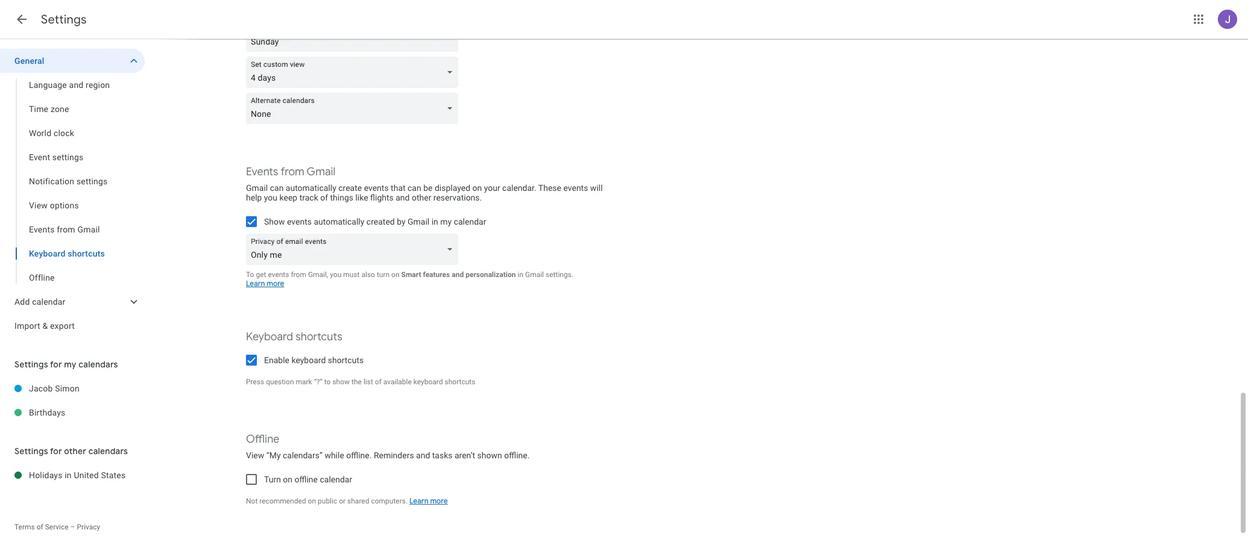 Task type: describe. For each thing, give the bounding box(es) containing it.
time
[[29, 104, 48, 114]]

0 vertical spatial keyboard
[[292, 356, 326, 365]]

things
[[330, 193, 353, 203]]

aren't
[[455, 451, 475, 461]]

to
[[324, 378, 331, 387]]

press question mark "?" to show the list of available keyboard shortcuts
[[246, 378, 476, 387]]

settings for other calendars
[[14, 446, 128, 457]]

the
[[352, 378, 362, 387]]

events for events from gmail gmail can automatically create events that can be displayed on your calendar. these events will help you keep track of things like flights and other reservations.
[[246, 165, 278, 179]]

region
[[86, 80, 110, 90]]

world
[[29, 128, 51, 138]]

options
[[50, 201, 79, 210]]

mark
[[296, 378, 312, 387]]

gmail left keep
[[246, 183, 268, 193]]

jacob
[[29, 384, 53, 394]]

from for events from gmail
[[57, 225, 75, 235]]

enable keyboard shortcuts
[[264, 356, 364, 365]]

show
[[264, 217, 285, 227]]

by
[[397, 217, 406, 227]]

birthdays link
[[29, 401, 145, 425]]

calendars"
[[283, 451, 323, 461]]

holidays in united states tree item
[[0, 464, 145, 488]]

your
[[484, 183, 500, 193]]

in inside to get events from gmail, you must also turn on smart features and personalization in gmail settings. learn more
[[518, 271, 524, 279]]

gmail,
[[308, 271, 328, 279]]

smart
[[401, 271, 421, 279]]

world clock
[[29, 128, 74, 138]]

view inside offline view "my calendars" while offline. reminders and tasks aren't shown offline.
[[246, 451, 264, 461]]

track
[[300, 193, 318, 203]]

import
[[14, 321, 40, 331]]

public
[[318, 498, 337, 506]]

time zone
[[29, 104, 69, 114]]

united
[[74, 471, 99, 481]]

reservations.
[[434, 193, 482, 203]]

turn
[[264, 475, 281, 485]]

view options
[[29, 201, 79, 210]]

reminders
[[374, 451, 414, 461]]

automatically inside events from gmail gmail can automatically create events that can be displayed on your calendar. these events will help you keep track of things like flights and other reservations.
[[286, 183, 336, 193]]

tree containing general
[[0, 49, 145, 338]]

features
[[423, 271, 450, 279]]

"my
[[266, 451, 281, 461]]

and inside to get events from gmail, you must also turn on smart features and personalization in gmail settings. learn more
[[452, 271, 464, 279]]

settings for my calendars
[[14, 359, 118, 370]]

gmail inside to get events from gmail, you must also turn on smart features and personalization in gmail settings. learn more
[[525, 271, 544, 279]]

show
[[333, 378, 350, 387]]

1 vertical spatial automatically
[[314, 217, 365, 227]]

gmail up track
[[307, 165, 336, 179]]

in inside tree item
[[65, 471, 72, 481]]

for for my
[[50, 359, 62, 370]]

and inside 'group'
[[69, 80, 83, 90]]

recommended
[[260, 498, 306, 506]]

must
[[343, 271, 360, 279]]

more inside to get events from gmail, you must also turn on smart features and personalization in gmail settings. learn more
[[267, 279, 284, 289]]

calendar inside tree
[[32, 297, 65, 307]]

event
[[29, 153, 50, 162]]

1 offline. from the left
[[346, 451, 372, 461]]

tasks
[[432, 451, 453, 461]]

calendar.
[[502, 183, 537, 193]]

1 vertical spatial keyboard
[[414, 378, 443, 387]]

0 vertical spatial calendar
[[454, 217, 486, 227]]

1 horizontal spatial keyboard
[[246, 331, 293, 344]]

settings for settings for my calendars
[[14, 359, 48, 370]]

"?"
[[314, 378, 323, 387]]

events left that
[[364, 183, 389, 193]]

shared
[[347, 498, 369, 506]]

be
[[423, 183, 433, 193]]

or
[[339, 498, 346, 506]]

for for other
[[50, 446, 62, 457]]

press
[[246, 378, 264, 387]]

events inside to get events from gmail, you must also turn on smart features and personalization in gmail settings. learn more
[[268, 271, 289, 279]]

learn inside to get events from gmail, you must also turn on smart features and personalization in gmail settings. learn more
[[246, 279, 265, 289]]

these
[[538, 183, 561, 193]]

get
[[256, 271, 266, 279]]

settings for my calendars tree
[[0, 377, 145, 425]]

terms of service link
[[14, 523, 69, 532]]

states
[[101, 471, 126, 481]]

group containing language and region
[[0, 73, 145, 290]]

0 vertical spatial in
[[432, 217, 438, 227]]

turn on offline calendar
[[264, 475, 352, 485]]

holidays
[[29, 471, 62, 481]]

import & export
[[14, 321, 75, 331]]

clock
[[54, 128, 74, 138]]

1 can from the left
[[270, 183, 284, 193]]

2 can from the left
[[408, 183, 421, 193]]

1 horizontal spatial more
[[430, 497, 448, 507]]

holidays in united states link
[[29, 464, 145, 488]]

1 horizontal spatial learn
[[410, 497, 429, 507]]

other inside events from gmail gmail can automatically create events that can be displayed on your calendar. these events will help you keep track of things like flights and other reservations.
[[412, 193, 431, 203]]

export
[[50, 321, 75, 331]]

add calendar
[[14, 297, 65, 307]]

events left will
[[564, 183, 588, 193]]

0 horizontal spatial my
[[64, 359, 76, 370]]

offline for offline
[[29, 273, 55, 283]]

settings.
[[546, 271, 574, 279]]

list
[[364, 378, 373, 387]]

to get events from gmail, you must also turn on smart features and personalization in gmail settings. learn more
[[246, 271, 574, 289]]

–
[[70, 523, 75, 532]]

terms of service – privacy
[[14, 523, 100, 532]]

offline view "my calendars" while offline. reminders and tasks aren't shown offline.
[[246, 433, 530, 461]]

while
[[325, 451, 344, 461]]

birthdays tree item
[[0, 401, 145, 425]]

on inside not recommended on public or shared computers. learn more
[[308, 498, 316, 506]]

1 vertical spatial of
[[375, 378, 382, 387]]



Task type: vqa. For each thing, say whether or not it's contained in the screenshot.
Birthdays
yes



Task type: locate. For each thing, give the bounding box(es) containing it.
on inside events from gmail gmail can automatically create events that can be displayed on your calendar. these events will help you keep track of things like flights and other reservations.
[[473, 183, 482, 193]]

settings
[[52, 153, 83, 162], [77, 177, 108, 186]]

in
[[432, 217, 438, 227], [518, 271, 524, 279], [65, 471, 72, 481]]

2 horizontal spatial of
[[375, 378, 382, 387]]

1 vertical spatial more
[[430, 497, 448, 507]]

1 vertical spatial in
[[518, 271, 524, 279]]

keep
[[280, 193, 297, 203]]

1 horizontal spatial can
[[408, 183, 421, 193]]

settings for settings
[[41, 12, 87, 27]]

1 horizontal spatial you
[[330, 271, 342, 279]]

calendars for settings for my calendars
[[79, 359, 118, 370]]

0 horizontal spatial learn
[[246, 279, 265, 289]]

learn more link left gmail,
[[246, 279, 284, 289]]

offline. right shown
[[504, 451, 530, 461]]

on left the public at the bottom left
[[308, 498, 316, 506]]

automatically down the things
[[314, 217, 365, 227]]

my down the reservations.
[[440, 217, 452, 227]]

&
[[42, 321, 48, 331]]

more down tasks on the bottom of page
[[430, 497, 448, 507]]

1 vertical spatial learn more link
[[410, 497, 448, 507]]

events down view options
[[29, 225, 55, 235]]

gmail right by
[[408, 217, 430, 227]]

2 offline. from the left
[[504, 451, 530, 461]]

group
[[0, 73, 145, 290]]

in down the reservations.
[[432, 217, 438, 227]]

from left gmail,
[[291, 271, 306, 279]]

1 horizontal spatial learn more link
[[410, 497, 448, 507]]

from for events from gmail gmail can automatically create events that can be displayed on your calendar. these events will help you keep track of things like flights and other reservations.
[[281, 165, 304, 179]]

events
[[364, 183, 389, 193], [564, 183, 588, 193], [287, 217, 312, 227], [268, 271, 289, 279]]

1 vertical spatial calendars
[[88, 446, 128, 457]]

on right turn
[[283, 475, 293, 485]]

0 vertical spatial for
[[50, 359, 62, 370]]

privacy link
[[77, 523, 100, 532]]

can left be
[[408, 183, 421, 193]]

on inside to get events from gmail, you must also turn on smart features and personalization in gmail settings. learn more
[[391, 271, 400, 279]]

1 vertical spatial calendar
[[32, 297, 65, 307]]

offline inside offline view "my calendars" while offline. reminders and tasks aren't shown offline.
[[246, 433, 279, 447]]

2 vertical spatial from
[[291, 271, 306, 279]]

you
[[264, 193, 277, 203], [330, 271, 342, 279]]

question
[[266, 378, 294, 387]]

flights
[[370, 193, 394, 203]]

view
[[29, 201, 48, 210], [246, 451, 264, 461]]

from inside 'group'
[[57, 225, 75, 235]]

more
[[267, 279, 284, 289], [430, 497, 448, 507]]

view left ""my"
[[246, 451, 264, 461]]

keyboard up mark
[[292, 356, 326, 365]]

in right personalization
[[518, 271, 524, 279]]

1 vertical spatial view
[[246, 451, 264, 461]]

events up help
[[246, 165, 278, 179]]

learn more link right 'computers.' at the left
[[410, 497, 448, 507]]

and right features
[[452, 271, 464, 279]]

of right list
[[375, 378, 382, 387]]

shortcuts
[[68, 249, 105, 259], [296, 331, 342, 344], [328, 356, 364, 365], [445, 378, 476, 387]]

more right get
[[267, 279, 284, 289]]

0 horizontal spatial in
[[65, 471, 72, 481]]

learn
[[246, 279, 265, 289], [410, 497, 429, 507]]

personalization
[[466, 271, 516, 279]]

0 vertical spatial keyboard shortcuts
[[29, 249, 105, 259]]

for up 'holidays'
[[50, 446, 62, 457]]

from down options
[[57, 225, 75, 235]]

automatically left create
[[286, 183, 336, 193]]

of
[[320, 193, 328, 203], [375, 378, 382, 387], [37, 523, 43, 532]]

settings heading
[[41, 12, 87, 27]]

0 vertical spatial other
[[412, 193, 431, 203]]

service
[[45, 523, 69, 532]]

0 horizontal spatial can
[[270, 183, 284, 193]]

keyboard
[[29, 249, 66, 259], [246, 331, 293, 344]]

1 vertical spatial my
[[64, 359, 76, 370]]

help
[[246, 193, 262, 203]]

other up holidays in united states
[[64, 446, 86, 457]]

that
[[391, 183, 406, 193]]

you inside to get events from gmail, you must also turn on smart features and personalization in gmail settings. learn more
[[330, 271, 342, 279]]

automatically
[[286, 183, 336, 193], [314, 217, 365, 227]]

events right get
[[268, 271, 289, 279]]

gmail inside 'group'
[[77, 225, 100, 235]]

1 horizontal spatial keyboard
[[414, 378, 443, 387]]

available
[[383, 378, 412, 387]]

offline up ""my"
[[246, 433, 279, 447]]

offline inside 'group'
[[29, 273, 55, 283]]

you inside events from gmail gmail can automatically create events that can be displayed on your calendar. these events will help you keep track of things like flights and other reservations.
[[264, 193, 277, 203]]

1 horizontal spatial other
[[412, 193, 431, 203]]

0 horizontal spatial view
[[29, 201, 48, 210]]

notification settings
[[29, 177, 108, 186]]

calendar up &
[[32, 297, 65, 307]]

not recommended on public or shared computers. learn more
[[246, 497, 448, 507]]

to
[[246, 271, 254, 279]]

and right 'flights'
[[396, 193, 410, 203]]

None field
[[246, 21, 463, 52], [246, 57, 463, 88], [246, 93, 463, 124], [246, 234, 463, 265], [246, 21, 463, 52], [246, 57, 463, 88], [246, 93, 463, 124], [246, 234, 463, 265]]

you right help
[[264, 193, 277, 203]]

2 for from the top
[[50, 446, 62, 457]]

1 horizontal spatial of
[[320, 193, 328, 203]]

jacob simon tree item
[[0, 377, 145, 401]]

you left the must
[[330, 271, 342, 279]]

calendar up or
[[320, 475, 352, 485]]

and inside offline view "my calendars" while offline. reminders and tasks aren't shown offline.
[[416, 451, 430, 461]]

settings up options
[[77, 177, 108, 186]]

shortcuts inside 'group'
[[68, 249, 105, 259]]

0 vertical spatial calendars
[[79, 359, 118, 370]]

0 vertical spatial of
[[320, 193, 328, 203]]

2 horizontal spatial calendar
[[454, 217, 486, 227]]

will
[[590, 183, 603, 193]]

0 vertical spatial automatically
[[286, 183, 336, 193]]

settings up "jacob"
[[14, 359, 48, 370]]

calendars for settings for other calendars
[[88, 446, 128, 457]]

0 horizontal spatial of
[[37, 523, 43, 532]]

1 horizontal spatial view
[[246, 451, 264, 461]]

0 vertical spatial learn
[[246, 279, 265, 289]]

privacy
[[77, 523, 100, 532]]

language and region
[[29, 80, 110, 90]]

0 horizontal spatial offline.
[[346, 451, 372, 461]]

gmail left settings.
[[525, 271, 544, 279]]

1 horizontal spatial offline.
[[504, 451, 530, 461]]

on left your
[[473, 183, 482, 193]]

offline for offline view "my calendars" while offline. reminders and tasks aren't shown offline.
[[246, 433, 279, 447]]

terms
[[14, 523, 35, 532]]

settings
[[41, 12, 87, 27], [14, 359, 48, 370], [14, 446, 48, 457]]

events from gmail
[[29, 225, 100, 235]]

create
[[338, 183, 362, 193]]

0 vertical spatial events
[[246, 165, 278, 179]]

1 vertical spatial settings
[[14, 359, 48, 370]]

0 vertical spatial keyboard
[[29, 249, 66, 259]]

0 horizontal spatial more
[[267, 279, 284, 289]]

other
[[412, 193, 431, 203], [64, 446, 86, 457]]

keyboard down events from gmail
[[29, 249, 66, 259]]

settings for notification settings
[[77, 177, 108, 186]]

2 vertical spatial of
[[37, 523, 43, 532]]

2 vertical spatial settings
[[14, 446, 48, 457]]

events from gmail gmail can automatically create events that can be displayed on your calendar. these events will help you keep track of things like flights and other reservations.
[[246, 165, 603, 203]]

my
[[440, 217, 452, 227], [64, 359, 76, 370]]

for
[[50, 359, 62, 370], [50, 446, 62, 457]]

keyboard shortcuts up enable
[[246, 331, 342, 344]]

1 vertical spatial other
[[64, 446, 86, 457]]

also
[[362, 271, 375, 279]]

from inside to get events from gmail, you must also turn on smart features and personalization in gmail settings. learn more
[[291, 271, 306, 279]]

from
[[281, 165, 304, 179], [57, 225, 75, 235], [291, 271, 306, 279]]

keyboard inside 'group'
[[29, 249, 66, 259]]

settings right go back image
[[41, 12, 87, 27]]

of right terms
[[37, 523, 43, 532]]

event settings
[[29, 153, 83, 162]]

0 vertical spatial learn more link
[[246, 279, 284, 289]]

can
[[270, 183, 284, 193], [408, 183, 421, 193]]

1 vertical spatial learn
[[410, 497, 429, 507]]

calendar down the reservations.
[[454, 217, 486, 227]]

0 vertical spatial settings
[[41, 12, 87, 27]]

offline
[[29, 273, 55, 283], [246, 433, 279, 447]]

0 horizontal spatial other
[[64, 446, 86, 457]]

of right track
[[320, 193, 328, 203]]

events inside events from gmail gmail can automatically create events that can be displayed on your calendar. these events will help you keep track of things like flights and other reservations.
[[246, 165, 278, 179]]

0 horizontal spatial you
[[264, 193, 277, 203]]

computers.
[[371, 498, 408, 506]]

1 vertical spatial events
[[29, 225, 55, 235]]

for up jacob simon
[[50, 359, 62, 370]]

from inside events from gmail gmail can automatically create events that can be displayed on your calendar. these events will help you keep track of things like flights and other reservations.
[[281, 165, 304, 179]]

1 horizontal spatial my
[[440, 217, 452, 227]]

not
[[246, 498, 258, 506]]

my up jacob simon tree item
[[64, 359, 76, 370]]

settings for settings for other calendars
[[14, 446, 48, 457]]

simon
[[55, 384, 80, 394]]

notification
[[29, 177, 74, 186]]

settings up 'holidays'
[[14, 446, 48, 457]]

0 horizontal spatial keyboard
[[292, 356, 326, 365]]

keyboard shortcuts down events from gmail
[[29, 249, 105, 259]]

0 vertical spatial from
[[281, 165, 304, 179]]

and
[[69, 80, 83, 90], [396, 193, 410, 203], [452, 271, 464, 279], [416, 451, 430, 461]]

0 vertical spatial offline
[[29, 273, 55, 283]]

and inside events from gmail gmail can automatically create events that can be displayed on your calendar. these events will help you keep track of things like flights and other reservations.
[[396, 193, 410, 203]]

1 horizontal spatial offline
[[246, 433, 279, 447]]

of inside events from gmail gmail can automatically create events that can be displayed on your calendar. these events will help you keep track of things like flights and other reservations.
[[320, 193, 328, 203]]

0 vertical spatial more
[[267, 279, 284, 289]]

events inside 'group'
[[29, 225, 55, 235]]

created
[[367, 217, 395, 227]]

birthdays
[[29, 408, 65, 418]]

offline up add calendar
[[29, 273, 55, 283]]

in left the united
[[65, 471, 72, 481]]

0 horizontal spatial keyboard shortcuts
[[29, 249, 105, 259]]

jacob simon
[[29, 384, 80, 394]]

settings for event settings
[[52, 153, 83, 162]]

calendars
[[79, 359, 118, 370], [88, 446, 128, 457]]

0 horizontal spatial keyboard
[[29, 249, 66, 259]]

2 vertical spatial in
[[65, 471, 72, 481]]

tree
[[0, 49, 145, 338]]

holidays in united states
[[29, 471, 126, 481]]

show events automatically created by gmail in my calendar
[[264, 217, 486, 227]]

general tree item
[[0, 49, 145, 73]]

1 vertical spatial settings
[[77, 177, 108, 186]]

0 horizontal spatial events
[[29, 225, 55, 235]]

0 horizontal spatial offline
[[29, 273, 55, 283]]

offline.
[[346, 451, 372, 461], [504, 451, 530, 461]]

2 horizontal spatial in
[[518, 271, 524, 279]]

displayed
[[435, 183, 470, 193]]

view inside 'group'
[[29, 201, 48, 210]]

gmail down options
[[77, 225, 100, 235]]

1 horizontal spatial in
[[432, 217, 438, 227]]

1 vertical spatial keyboard
[[246, 331, 293, 344]]

can right help
[[270, 183, 284, 193]]

language
[[29, 80, 67, 90]]

1 horizontal spatial calendar
[[320, 475, 352, 485]]

0 vertical spatial you
[[264, 193, 277, 203]]

events for events from gmail
[[29, 225, 55, 235]]

view left options
[[29, 201, 48, 210]]

0 vertical spatial my
[[440, 217, 452, 227]]

other right that
[[412, 193, 431, 203]]

settings up notification settings at top left
[[52, 153, 83, 162]]

zone
[[51, 104, 69, 114]]

offline. right while
[[346, 451, 372, 461]]

turn
[[377, 271, 390, 279]]

general
[[14, 56, 44, 66]]

1 horizontal spatial events
[[246, 165, 278, 179]]

from up keep
[[281, 165, 304, 179]]

add
[[14, 297, 30, 307]]

and left region
[[69, 80, 83, 90]]

0 horizontal spatial learn more link
[[246, 279, 284, 289]]

keyboard shortcuts inside 'group'
[[29, 249, 105, 259]]

1 vertical spatial offline
[[246, 433, 279, 447]]

1 vertical spatial from
[[57, 225, 75, 235]]

1 vertical spatial keyboard shortcuts
[[246, 331, 342, 344]]

on
[[473, 183, 482, 193], [391, 271, 400, 279], [283, 475, 293, 485], [308, 498, 316, 506]]

gmail
[[307, 165, 336, 179], [246, 183, 268, 193], [408, 217, 430, 227], [77, 225, 100, 235], [525, 271, 544, 279]]

2 vertical spatial calendar
[[320, 475, 352, 485]]

keyboard
[[292, 356, 326, 365], [414, 378, 443, 387]]

0 vertical spatial settings
[[52, 153, 83, 162]]

keyboard right available
[[414, 378, 443, 387]]

shown
[[477, 451, 502, 461]]

events right "show"
[[287, 217, 312, 227]]

enable
[[264, 356, 289, 365]]

calendars up states
[[88, 446, 128, 457]]

1 for from the top
[[50, 359, 62, 370]]

0 horizontal spatial calendar
[[32, 297, 65, 307]]

offline
[[295, 475, 318, 485]]

keyboard up enable
[[246, 331, 293, 344]]

and left tasks on the bottom of page
[[416, 451, 430, 461]]

go back image
[[14, 12, 29, 27]]

on right turn at the left of page
[[391, 271, 400, 279]]

1 vertical spatial for
[[50, 446, 62, 457]]

1 horizontal spatial keyboard shortcuts
[[246, 331, 342, 344]]

1 vertical spatial you
[[330, 271, 342, 279]]

0 vertical spatial view
[[29, 201, 48, 210]]

like
[[355, 193, 368, 203]]

calendars up jacob simon tree item
[[79, 359, 118, 370]]



